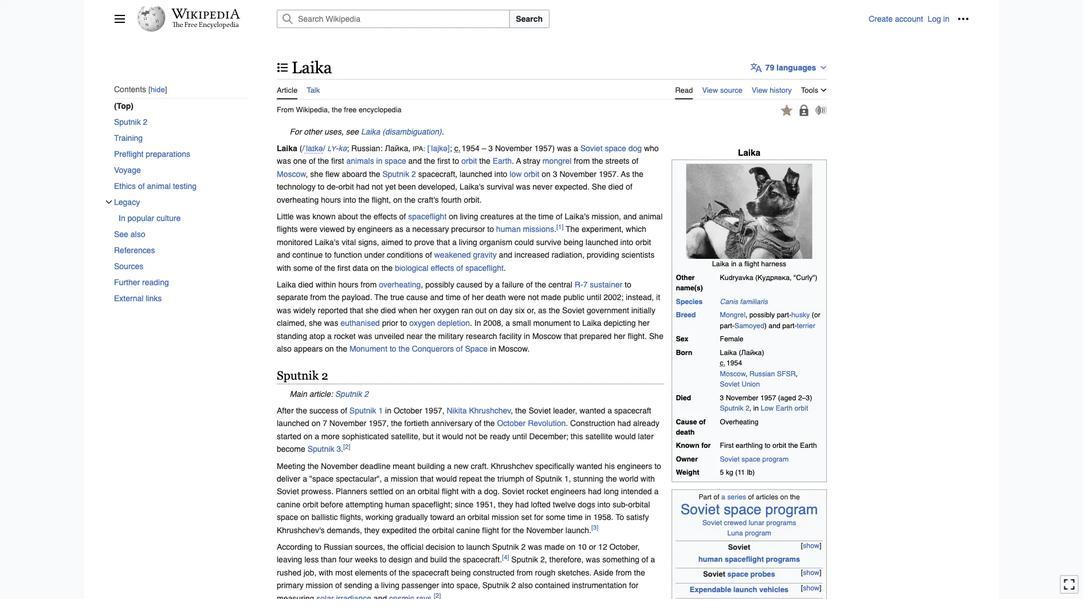 Task type: describe. For each thing, give the bounding box(es) containing it.
official
[[401, 543, 423, 552]]

sources
[[114, 262, 143, 271]]

5
[[720, 469, 724, 477]]

on up khrushchev's
[[300, 513, 309, 522]]

the inside on living creatures at the time of laika's mission, and animal flights were viewed by engineers as a necessary precursor to
[[525, 212, 536, 221]]

2 vertical spatial flight
[[482, 526, 499, 535]]

and inside 2 was made on 10 or 12 october, leaving less than four weeks to design and build the spacecraft.
[[415, 555, 428, 565]]

. inside animals in space and the first to orbit the earth . a stray mongrel from the streets of moscow , she flew aboard the sputnik 2 spacecraft, launched into low orbit
[[512, 157, 514, 166]]

on inside to separate from the payload. the true cause and time of her death were not made public until 2002; instead, it was widely reported that she died when her oxygen ran out on day six or, as the soviet government initially claimed, she was
[[489, 306, 498, 315]]

from up payload.
[[361, 280, 377, 289]]

1 horizontal spatial overheating
[[379, 280, 421, 289]]

space up streets
[[605, 144, 626, 153]]

payload.
[[342, 293, 372, 302]]

in inside personal tools navigation
[[943, 14, 950, 23]]

0 horizontal spatial 3
[[488, 144, 493, 153]]

orbit up soviet space program on the bottom of page
[[773, 442, 786, 450]]

had down stunning
[[588, 487, 601, 496]]

0 vertical spatial sputnik 2
[[114, 117, 147, 127]]

was inside 2, therefore, was something of a rushed job, with most elements of the spacecraft being constructed from rough sketches. aside from the primary mission of sending a living passenger into space, sputnik
[[586, 555, 600, 565]]

1 horizontal spatial they
[[498, 500, 513, 509]]

human missions . [1]
[[496, 224, 564, 234]]

of down military
[[456, 344, 463, 353]]

"space
[[309, 474, 334, 484]]

the right after
[[296, 406, 307, 415]]

space inside 1, stunning the world with soviet prowess. planners settled on an orbital flight with a dog. soviet rocket engineers had long intended a canine orbit before attempting human spaceflight; since 1951, they had lofted twelve dogs into sub-orbital space on ballistic flights, working gradually toward an orbital mission set for some time in 1958. to satisfy khrushchev's demands, they expedited the orbital canine flight for the november launch.
[[277, 513, 298, 522]]

(disambiguation)
[[382, 127, 442, 136]]

0 vertical spatial 1957,
[[424, 406, 444, 415]]

failure
[[502, 280, 524, 289]]

2 inside 2 also contained instrumentation for measuring
[[511, 581, 516, 590]]

0 horizontal spatial лайка
[[385, 144, 408, 153]]

a left "new"
[[447, 461, 452, 471]]

flights,
[[340, 513, 363, 522]]

of right the series
[[748, 493, 754, 501]]

0 horizontal spatial for
[[501, 526, 511, 535]]

the up conquerors
[[425, 331, 436, 341]]

space down earthling
[[742, 455, 760, 463]]

monument to the conquerors of space link
[[349, 344, 488, 353]]

triumph
[[497, 474, 524, 484]]

was down reported
[[324, 319, 338, 328]]

was up claimed,
[[277, 306, 291, 315]]

uses,
[[324, 127, 344, 136]]

note containing main article:
[[277, 388, 827, 400]]

build
[[430, 555, 447, 565]]

november inside 1, stunning the world with soviet prowess. planners settled on an orbital flight with a dog. soviet rocket engineers had long intended a canine orbit before attempting human spaceflight; since 1951, they had lofted twelve dogs into sub-orbital space on ballistic flights, working gradually toward an orbital mission set for some time in 1958. to satisfy khrushchev's demands, they expedited the orbital canine flight for the november launch.
[[526, 526, 563, 535]]

1 horizontal spatial spaceflight
[[465, 263, 504, 272]]

1 vertical spatial effects
[[431, 263, 454, 272]]

earthling
[[736, 442, 763, 450]]

the free encyclopedia image
[[172, 22, 239, 29]]

of inside to separate from the payload. the true cause and time of her death were not made public until 2002; instead, it was widely reported that she died when her oxygen ran out on day six or, as the soviet government initially claimed, she was
[[463, 293, 470, 302]]

human inside human missions . [1]
[[496, 225, 521, 234]]

orbital down toward
[[432, 526, 454, 535]]

had up set
[[515, 500, 529, 509]]

some inside 1, stunning the world with soviet prowess. planners settled on an orbital flight with a dog. soviet rocket engineers had long intended a canine orbit before attempting human spaceflight; since 1951, they had lofted twelve dogs into sub-orbital space on ballistic flights, working gradually toward an orbital mission set for some time in 1958. to satisfy khrushchev's demands, they expedited the orbital canine flight for the november launch.
[[546, 513, 565, 522]]

0 vertical spatial )
[[764, 321, 767, 330]]

claimed,
[[277, 319, 307, 328]]

the left monument
[[336, 344, 347, 353]]

of inside and increased radiation, providing scientists with some of the first data on the
[[315, 263, 322, 272]]

main
[[290, 389, 307, 398]]

, up union
[[746, 370, 747, 378]]

0 vertical spatial flight
[[744, 260, 759, 268]]

2 vertical spatial earth
[[800, 442, 817, 450]]

weakened
[[434, 250, 471, 260]]

soviet up 1957.
[[580, 144, 603, 153]]

her down initially at the right bottom
[[638, 319, 650, 328]]

, left ipa:
[[408, 144, 411, 153]]

decision
[[426, 543, 455, 552]]

contained
[[535, 581, 570, 590]]

orbital up the satisfy
[[628, 500, 650, 509]]

0 vertical spatial for
[[534, 513, 543, 522]]

never
[[533, 182, 553, 191]]

0 vertical spatial in
[[119, 214, 125, 223]]

hours inside on 3 november 1957. as the technology to de-orbit had not yet been developed, laika's survival was never expected. she died of overheating hours into the flight, on the craft's fourth orbit.
[[321, 195, 341, 204]]

external links
[[114, 294, 162, 303]]

0 vertical spatial effects
[[374, 212, 397, 221]]

2 also contained instrumentation for measuring
[[277, 581, 638, 599]]

view source
[[702, 86, 743, 94]]

listen to this article image
[[815, 106, 827, 115]]

, up the (aged 2–3)
[[796, 370, 798, 378]]

1 vertical spatial hours
[[338, 280, 358, 289]]

search button
[[509, 10, 550, 28]]

0 vertical spatial program
[[762, 455, 789, 463]]

sputnik up main
[[277, 369, 319, 382]]

had inside ". construction had already started on a more sophisticated satellite, but it would not be ready until december; this satellite would later become"
[[618, 419, 631, 428]]

would left later
[[615, 432, 636, 441]]

0 horizontal spatial canine
[[277, 500, 300, 509]]

in inside animals in space and the first to orbit the earth . a stray mongrel from the streets of moscow , she flew aboard the sputnik 2 spacecraft, launched into low orbit
[[376, 157, 382, 166]]

launch.
[[566, 526, 591, 535]]

of inside , the soviet leader, wanted a spacecraft launched on 7 november 1957, the fortieth anniversary of the
[[475, 419, 481, 428]]

near
[[407, 331, 423, 341]]

human inside the soviet human spaceflight programs
[[698, 555, 723, 564]]

was inside 2 was made on 10 or 12 october, leaving less than four weeks to design and build the spacecraft.
[[528, 543, 542, 552]]

soviet inside to separate from the payload. the true cause and time of her death were not made public until 2002; instead, it was widely reported that she died when her oxygen ran out on day six or, as the soviet government initially claimed, she was
[[562, 306, 585, 315]]

long
[[604, 487, 619, 496]]

with up intended on the right bottom of page
[[641, 474, 655, 484]]

survive
[[536, 238, 561, 247]]

a up kudryavka
[[738, 260, 742, 268]]

depicting
[[604, 319, 636, 328]]

read
[[675, 86, 693, 94]]

the up long
[[606, 474, 617, 484]]

twelve
[[553, 500, 576, 509]]

her up the out
[[472, 293, 484, 302]]

part- for samoyed ) and part- terrier
[[782, 321, 797, 330]]

continue
[[292, 250, 323, 260]]

ə
[[318, 144, 323, 153]]

[ˈlajkə] link
[[427, 144, 450, 153]]

until inside to separate from the payload. the true cause and time of her death were not made public until 2002; instead, it was widely reported that she died when her oxygen ran out on day six or, as the soviet government initially claimed, she was
[[587, 293, 601, 302]]

sputnik inside 3 november 1957 (aged 2–3) sputnik 2 , in low earth orbit
[[720, 404, 744, 412]]

success
[[309, 406, 338, 415]]

the down near
[[399, 344, 410, 353]]

in inside 3 november 1957 (aged 2–3) sputnik 2 , in low earth orbit
[[753, 404, 759, 412]]

sputnik up "sputnik 1" link
[[335, 389, 362, 398]]

0 vertical spatial an
[[407, 487, 415, 496]]

of inside on 3 november 1957. as the technology to de-orbit had not yet been developed, laika's survival was never expected. she died of overheating hours into the flight, on the craft's fourth orbit.
[[626, 182, 632, 191]]

talk link
[[307, 79, 320, 98]]

as
[[621, 169, 630, 179]]

account
[[895, 14, 923, 23]]

a left dog.
[[477, 487, 482, 496]]

within
[[316, 280, 336, 289]]

the up 1957.
[[592, 157, 603, 166]]

on inside and increased radiation, providing scientists with some of the first data on the
[[370, 263, 379, 272]]

soviet down part
[[681, 502, 720, 518]]

sputnik 2 link up overheating
[[720, 404, 749, 412]]

of down design
[[390, 568, 396, 577]]

of right failure
[[526, 280, 533, 289]]

the up design
[[387, 543, 399, 552]]

the up be
[[484, 419, 495, 428]]

gradually
[[395, 513, 428, 522]]

the inside part of a series of articles on the soviet space program soviet crewed lunar programs luna program
[[790, 493, 800, 501]]

[4]
[[502, 554, 509, 561]]

sputnik up [4]
[[492, 543, 519, 552]]

design
[[389, 555, 412, 565]]

khrushchev inside meeting the november deadline meant building a new craft. khrushchev specifically wanted his engineers to deliver a "space spectacular", a mission that would repeat the triumph of sputnik
[[491, 461, 533, 471]]

military
[[438, 331, 464, 341]]

also for 2 also contained instrumentation for measuring
[[518, 581, 533, 590]]

legacy
[[114, 198, 140, 207]]

being inside 2, therefore, was something of a rushed job, with most elements of the spacecraft being constructed from rough sketches. aside from the primary mission of sending a living passenger into space, sputnik
[[451, 568, 471, 577]]

of inside meeting the november deadline meant building a new craft. khrushchev specifically wanted his engineers to deliver a "space spectacular", a mission that would repeat the triumph of sputnik
[[526, 474, 533, 484]]

to up less
[[315, 543, 321, 552]]

engineers inside on living creatures at the time of laika's mission, and animal flights were viewed by engineers as a necessary precursor to
[[357, 225, 393, 234]]

already
[[633, 419, 659, 428]]

0 vertical spatial khrushchev
[[469, 406, 511, 415]]

1 ; from the left
[[347, 144, 349, 153]]

[4] sputnik
[[502, 554, 538, 565]]

vehicles
[[759, 585, 789, 594]]

sputnik 2 link up preflight preparations link
[[114, 114, 248, 130]]

anniversary
[[431, 419, 473, 428]]

Search search field
[[263, 10, 869, 28]]

hide button
[[148, 85, 167, 94]]

leader,
[[553, 406, 577, 415]]

a left failure
[[495, 280, 500, 289]]

the experiment, which monitored laika's vital signs, aimed to prove that a living organism could survive being launched into orbit and continue to function under conditions of
[[277, 225, 651, 260]]

data
[[353, 263, 368, 272]]

november up a
[[495, 144, 532, 153]]

0 horizontal spatial died
[[298, 280, 313, 289]]

later
[[638, 432, 654, 441]]

measuring
[[277, 594, 314, 599]]

orbital down 1951,
[[468, 513, 490, 522]]

tools
[[801, 86, 818, 95]]

engineers inside 1, stunning the world with soviet prowess. planners settled on an orbital flight with a dog. soviet rocket engineers had long intended a canine orbit before attempting human spaceflight; since 1951, they had lofted twelve dogs into sub-orbital space on ballistic flights, working gradually toward an orbital mission set for some time in 1958. to satisfy khrushchev's demands, they expedited the orbital canine flight for the november launch.
[[551, 487, 586, 496]]

a right the something
[[651, 555, 655, 565]]

toward
[[430, 513, 454, 522]]

0 horizontal spatial october
[[394, 406, 422, 415]]

1 horizontal spatial canine
[[456, 526, 480, 535]]

2 up preflight preparations
[[143, 117, 147, 127]]

, left "curly")
[[790, 273, 792, 282]]

mission inside meeting the november deadline meant building a new craft. khrushchev specifically wanted his engineers to deliver a "space spectacular", a mission that would repeat the triumph of sputnik
[[391, 474, 418, 484]]

of right success
[[341, 406, 347, 415]]

soviet space program link for part of
[[681, 502, 818, 518]]

mission inside 2, therefore, was something of a rushed job, with most elements of the spacecraft being constructed from rough sketches. aside from the primary mission of sending a living passenger into space, sputnik
[[306, 581, 333, 590]]

the down –
[[479, 157, 490, 166]]

engineers inside meeting the november deadline meant building a new craft. khrushchev specifically wanted his engineers to deliver a "space spectacular", a mission that would repeat the triumph of sputnik
[[617, 461, 652, 471]]

the up reported
[[329, 293, 340, 302]]

to right decision
[[457, 543, 464, 552]]

the up october revolution
[[515, 406, 526, 415]]

read link
[[675, 79, 693, 100]]

were inside to separate from the payload. the true cause and time of her death were not made public until 2002; instead, it was widely reported that she died when her oxygen ran out on day six or, as the soviet government initially claimed, she was
[[508, 293, 525, 302]]

1 vertical spatial possibly
[[749, 311, 775, 319]]

0 horizontal spatial possibly
[[425, 280, 454, 289]]

time inside 1, stunning the world with soviet prowess. planners settled on an orbital flight with a dog. soviet rocket engineers had long intended a canine orbit before attempting human spaceflight; since 1951, they had lofted twelve dogs into sub-orbital space on ballistic flights, working gradually toward an orbital mission set for some time in 1958. to satisfy khrushchev's demands, they expedited the orbital canine flight for the november launch.
[[568, 513, 583, 522]]

( for /
[[300, 144, 302, 153]]

and inside animals in space and the first to orbit the earth . a stray mongrel from the streets of moscow , she flew aboard the sputnik 2 spacecraft, launched into low orbit
[[408, 157, 422, 166]]

mongrel link
[[720, 311, 745, 319]]

missions
[[523, 225, 554, 234]]

sputnik inside meeting the november deadline meant building a new craft. khrushchev specifically wanted his engineers to deliver a "space spectacular", a mission that would repeat the triumph of sputnik
[[535, 474, 562, 484]]

in popular culture
[[119, 214, 181, 223]]

the down set
[[513, 526, 524, 535]]

on inside part of a series of articles on the soviet space program soviet crewed lunar programs luna program
[[780, 493, 788, 501]]

stunning
[[573, 474, 604, 484]]

1 vertical spatial oxygen
[[409, 319, 435, 328]]

world
[[619, 474, 638, 484]]

oxygen inside to separate from the payload. the true cause and time of her death were not made public until 2002; instead, it was widely reported that she died when her oxygen ran out on day six or, as the soviet government initially claimed, she was
[[433, 306, 459, 315]]

into inside 1, stunning the world with soviet prowess. planners settled on an orbital flight with a dog. soviet rocket engineers had long intended a canine orbit before attempting human spaceflight; since 1951, they had lofted twelve dogs into sub-orbital space on ballistic flights, working gradually toward an orbital mission set for some time in 1958. to satisfy khrushchev's demands, they expedited the orbital canine flight for the november launch.
[[597, 500, 610, 509]]

to right earthling
[[765, 442, 771, 450]]

external links link
[[114, 290, 248, 307]]

november inside meeting the november deadline meant building a new craft. khrushchev specifically wanted his engineers to deliver a "space spectacular", a mission that would repeat the triumph of sputnik
[[321, 461, 358, 471]]

further reading
[[114, 278, 169, 287]]

set
[[521, 513, 532, 522]]

0 horizontal spatial spaceflight
[[408, 212, 447, 221]]

the up "space
[[308, 461, 319, 471]]

1 vertical spatial october
[[497, 419, 526, 428]]

harness
[[761, 260, 786, 268]]

2 inside note
[[364, 389, 369, 398]]

into inside on 3 november 1957. as the technology to de-orbit had not yet been developed, laika's survival was never expected. she died of overheating hours into the flight, on the craft's fourth orbit.
[[343, 195, 356, 204]]

the up monument
[[549, 306, 560, 315]]

to left function
[[325, 250, 332, 260]]

the down low earth orbit 'link'
[[788, 442, 798, 450]]

"curly")
[[794, 273, 817, 282]]

to inside on living creatures at the time of laika's mission, and animal flights were viewed by engineers as a necessary precursor to
[[487, 225, 494, 234]]

2 / from the left
[[323, 144, 325, 153]]

it inside to separate from the payload. the true cause and time of her death were not made public until 2002; instead, it was widely reported that she died when her oxygen ran out on day six or, as the soviet government initially claimed, she was
[[656, 293, 660, 302]]

in right space
[[490, 344, 496, 353]]

other
[[676, 273, 695, 282]]

the right as
[[632, 169, 643, 179]]

from inside animals in space and the first to orbit the earth . a stray mongrel from the streets of moscow , she flew aboard the sputnik 2 spacecraft, launched into low orbit
[[574, 157, 590, 166]]

orbit inside 1, stunning the world with soviet prowess. planners settled on an orbital flight with a dog. soviet rocket engineers had long intended a canine orbit before attempting human spaceflight; since 1951, they had lofted twelve dogs into sub-orbital space on ballistic flights, working gradually toward an orbital mission set for some time in 1958. to satisfy khrushchev's demands, they expedited the orbital canine flight for the november launch.
[[303, 500, 318, 509]]

2 inside 2 was made on 10 or 12 october, leaving less than four weeks to design and build the spacecraft.
[[521, 543, 526, 552]]

of right the something
[[642, 555, 648, 565]]

the down under
[[382, 263, 393, 272]]

the left central
[[535, 280, 546, 289]]

0 horizontal spatial moscow link
[[277, 169, 306, 179]]

( for лайка
[[739, 348, 741, 357]]

from down the something
[[616, 568, 632, 577]]

, up samoyed link
[[745, 311, 747, 319]]

overheating
[[720, 418, 758, 426]]

sputnik 2 link up been
[[382, 169, 416, 179]]

of inside the experiment, which monitored laika's vital signs, aimed to prove that a living organism could survive being launched into orbit and continue to function under conditions of
[[425, 250, 432, 260]]

space inside animals in space and the first to orbit the earth . a stray mongrel from the streets of moscow , she flew aboard the sputnik 2 spacecraft, launched into low orbit
[[385, 157, 406, 166]]

dog.
[[484, 487, 500, 496]]

ready
[[490, 432, 510, 441]]

dog
[[628, 144, 642, 153]]

viewed
[[320, 225, 345, 234]]

not inside ". construction had already started on a more sophisticated satellite, but it would not be ready until december; this satellite would later become"
[[465, 432, 477, 441]]

from down [4] sputnik
[[517, 568, 533, 577]]

wikipedia image
[[171, 9, 240, 19]]

articles
[[756, 493, 778, 501]]

in up kudryavka
[[731, 260, 737, 268]]

to inside on 3 november 1957. as the technology to de-orbit had not yet been developed, laika's survival was never expected. she died of overheating hours into the flight, on the craft's fourth orbit.
[[318, 182, 325, 191]]

1 vertical spatial they
[[364, 526, 380, 535]]

show for soviet space probes
[[803, 569, 819, 577]]

with inside and increased radiation, providing scientists with some of the first data on the
[[277, 263, 291, 272]]

first for of
[[331, 157, 344, 166]]

less
[[304, 555, 319, 565]]

soviet down triumph
[[502, 487, 524, 496]]

the down the something
[[634, 568, 645, 577]]

would down anniversary
[[442, 432, 463, 441]]

october revolution link
[[497, 419, 566, 428]]

moscow inside . in 2008, a small monument to laika depicting her standing atop a rocket was unveiled near the military research facility in moscow that prepared her flight. she also appears on the
[[532, 331, 562, 341]]

her down depicting
[[614, 331, 626, 341]]

languages
[[777, 63, 816, 72]]

soviet up kg
[[720, 455, 740, 463]]

1 vertical spatial program
[[765, 502, 818, 518]]

of left spaceflight link
[[399, 212, 406, 221]]

talk
[[307, 86, 320, 94]]

sputnik 3 link
[[308, 445, 341, 454]]

the down design
[[399, 568, 410, 577]]

with inside 2, therefore, was something of a rushed job, with most elements of the spacecraft being constructed from rough sketches. aside from the primary mission of sending a living passenger into space, sputnik
[[319, 568, 333, 577]]

earth for .
[[493, 157, 512, 166]]

sub-
[[613, 500, 628, 509]]

terrier
[[797, 321, 815, 330]]

1 horizontal spatial an
[[456, 513, 465, 522]]

the inside the experiment, which monitored laika's vital signs, aimed to prove that a living organism could survive being launched into orbit and continue to function under conditions of
[[566, 225, 579, 234]]

she inside animals in space and the first to orbit the earth . a stray mongrel from the streets of moscow , she flew aboard the sputnik 2 spacecraft, launched into low orbit
[[310, 169, 323, 179]]

links
[[146, 294, 162, 303]]

samoyed
[[734, 321, 764, 330]]

x small image
[[105, 199, 112, 206]]

of right part
[[714, 493, 719, 501]]

animal inside ethics of animal testing link
[[147, 182, 171, 191]]

soviet space program link for owner
[[720, 455, 789, 463]]

the down been
[[404, 195, 415, 204]]

or,
[[527, 306, 536, 315]]

0 vertical spatial c.
[[454, 144, 461, 153]]

to inside meeting the november deadline meant building a new craft. khrushchev specifically wanted his engineers to deliver a "space spectacular", a mission that would repeat the triumph of sputnik
[[655, 461, 661, 471]]

preflight
[[114, 150, 143, 159]]

russian inside laika ( лайка ) c. 1954 moscow , russian sfsr , soviet union
[[749, 370, 775, 378]]

personal tools navigation
[[869, 10, 972, 28]]

the down after the success of sputnik 1 in october 1957, nikita khrushchev
[[391, 419, 402, 428]]

0 vertical spatial launch
[[466, 543, 490, 552]]

1 horizontal spatial moscow link
[[720, 370, 746, 378]]

0 horizontal spatial russian
[[324, 543, 353, 552]]

a right intended on the right bottom of page
[[654, 487, 659, 496]]

sex
[[676, 335, 688, 343]]

sputnik inside 2, therefore, was something of a rushed job, with most elements of the spacecraft being constructed from rough sketches. aside from the primary mission of sending a living passenger into space, sputnik
[[482, 581, 509, 590]]

her down cause
[[419, 306, 431, 315]]

2 ; from the left
[[450, 144, 452, 153]]

of down weakened gravity
[[456, 263, 463, 272]]

for inside 2 also contained instrumentation for measuring
[[629, 581, 638, 590]]

on down the yet
[[393, 195, 402, 204]]

some inside and increased radiation, providing scientists with some of the first data on the
[[293, 263, 313, 272]]

laika's inside the experiment, which monitored laika's vital signs, aimed to prove that a living organism could survive being launched into orbit and continue to function under conditions of
[[315, 238, 339, 247]]

in right 1
[[385, 406, 391, 415]]

1957.
[[599, 169, 619, 179]]

fullscreen image
[[1064, 579, 1075, 590]]

spectacular",
[[336, 474, 382, 484]]

launched inside , the soviet leader, wanted a spacecraft launched on 7 november 1957, the fortieth anniversary of the
[[277, 419, 309, 428]]

2 vertical spatial she
[[309, 319, 322, 328]]

spacecraft inside 2, therefore, was something of a rushed job, with most elements of the spacecraft being constructed from rough sketches. aside from the primary mission of sending a living passenger into space, sputnik
[[412, 568, 449, 577]]

1 vertical spatial flight
[[442, 487, 459, 496]]

been
[[398, 182, 416, 191]]

made inside 2 was made on 10 or 12 october, leaving less than four weeks to design and build the spacecraft.
[[544, 543, 564, 552]]

soviet up expendable on the bottom of page
[[703, 570, 725, 579]]

a right atop
[[327, 331, 332, 341]]

1,
[[564, 474, 571, 484]]

to inside to separate from the payload. the true cause and time of her death were not made public until 2002; instead, it was widely reported that she died when her oxygen ran out on day six or, as the soviet government initially claimed, she was
[[625, 280, 631, 289]]

kudryavka ( кудрявка , "curly")
[[720, 273, 817, 282]]

part- for mongrel , possibly part- husky
[[777, 311, 791, 319]]

1 horizontal spatial by
[[485, 280, 493, 289]]

on inside ". construction had already started on a more sophisticated satellite, but it would not be ready until december; this satellite would later become"
[[304, 432, 312, 441]]

2 inside 3 november 1957 (aged 2–3) sputnik 2 , in low earth orbit
[[745, 404, 749, 412]]

3 show button from the top
[[800, 583, 823, 593]]

0 horizontal spatial 1954
[[462, 144, 480, 153]]

laika's inside on living creatures at the time of laika's mission, and animal flights were viewed by engineers as a necessary precursor to
[[565, 212, 589, 221]]

instrumentation
[[572, 581, 627, 590]]

a right 1957)
[[574, 144, 578, 153]]



Task type: locate. For each thing, give the bounding box(es) containing it.
1 horizontal spatial (
[[739, 348, 741, 357]]

sputnik left 1
[[349, 406, 376, 415]]

references link
[[114, 242, 248, 258]]

sketches.
[[558, 568, 592, 577]]

space
[[465, 344, 488, 353]]

specifically
[[535, 461, 574, 471]]

0 horizontal spatial also
[[131, 230, 145, 239]]

mongrel
[[720, 311, 745, 319]]

1957, up anniversary
[[424, 406, 444, 415]]

sputnik up overheating
[[720, 404, 744, 412]]

would inside meeting the november deadline meant building a new craft. khrushchev specifically wanted his engineers to deliver a "space spectacular", a mission that would repeat the triumph of sputnik
[[436, 474, 457, 484]]

2 vertical spatial not
[[465, 432, 477, 441]]

0 vertical spatial she
[[310, 169, 323, 179]]

mission left set
[[492, 513, 519, 522]]

who was one of the first
[[277, 144, 659, 166]]

3 right –
[[488, 144, 493, 153]]

instead,
[[626, 293, 654, 302]]

1 horizontal spatial she
[[649, 331, 663, 341]]

animal up which
[[639, 212, 663, 221]]

sputnik down 'specifically'
[[535, 474, 562, 484]]

human inside 1, stunning the world with soviet prowess. planners settled on an orbital flight with a dog. soviet rocket engineers had long intended a canine orbit before attempting human spaceflight; since 1951, they had lofted twelve dogs into sub-orbital space on ballistic flights, working gradually toward an orbital mission set for some time in 1958. to satisfy khrushchev's demands, they expedited the orbital canine flight for the november launch.
[[385, 500, 410, 509]]

craft's
[[418, 195, 439, 204]]

0 horizontal spatial by
[[347, 225, 355, 234]]

1 horizontal spatial human
[[496, 225, 521, 234]]

2 inside animals in space and the first to orbit the earth . a stray mongrel from the streets of moscow , she flew aboard the sputnik 2 spacecraft, launched into low orbit
[[411, 169, 416, 179]]

article
[[277, 86, 297, 94]]

a inside , the soviet leader, wanted a spacecraft launched on 7 november 1957, the fortieth anniversary of the
[[608, 406, 612, 415]]

orbit down laika ( / ˈ l aɪ k ə / ly -kə ; russian: лайка , ipa: [ˈlajkə] ; c. 1954 – 3 november 1957) was a soviet space dog
[[461, 157, 477, 166]]

a down elements
[[374, 581, 379, 590]]

deliver
[[277, 474, 300, 484]]

a inside on living creatures at the time of laika's mission, and animal flights were viewed by engineers as a necessary precursor to
[[406, 225, 410, 234]]

mission
[[391, 474, 418, 484], [492, 513, 519, 522], [306, 581, 333, 590]]

0 horizontal spatial launched
[[277, 419, 309, 428]]

which
[[626, 225, 646, 234]]

2 note from the top
[[277, 388, 827, 400]]

laika's up orbit.
[[460, 182, 484, 191]]

[3]
[[591, 524, 599, 532]]

, inside , the soviet leader, wanted a spacecraft launched on 7 november 1957, the fortieth anniversary of the
[[511, 406, 513, 415]]

l
[[306, 144, 308, 153]]

laika element
[[277, 100, 827, 599]]

1 horizontal spatial laika's
[[460, 182, 484, 191]]

2 horizontal spatial mission
[[492, 513, 519, 522]]

0 vertical spatial rocket
[[334, 331, 356, 341]]

at
[[516, 212, 523, 221]]

from right mongrel link
[[574, 157, 590, 166]]

she
[[310, 169, 323, 179], [366, 306, 378, 315], [309, 319, 322, 328]]

wikipedia,
[[296, 106, 330, 114]]

view
[[702, 86, 718, 94], [752, 86, 768, 94]]

expendable launch vehicles
[[690, 585, 789, 594]]

1 note from the top
[[277, 125, 827, 138]]

not inside on 3 november 1957. as the technology to de-orbit had not yet been developed, laika's survival was never expected. she died of overheating hours into the flight, on the craft's fourth orbit.
[[372, 182, 383, 191]]

spaceflight
[[408, 212, 447, 221], [465, 263, 504, 272], [725, 555, 764, 564]]

from inside to separate from the payload. the true cause and time of her death were not made public until 2002; instead, it was widely reported that she died when her oxygen ran out on day six or, as the soviet government initially claimed, she was
[[310, 293, 326, 302]]

born
[[676, 348, 692, 357]]

soviet down luna
[[728, 543, 750, 552]]

menu image
[[114, 13, 125, 25]]

0 vertical spatial laika's
[[460, 182, 484, 191]]

0 vertical spatial (
[[300, 144, 302, 153]]

in left the low
[[753, 404, 759, 412]]

of down continue
[[315, 263, 322, 272]]

an
[[407, 487, 415, 496], [456, 513, 465, 522]]

that inside meeting the november deadline meant building a new craft. khrushchev specifically wanted his engineers to deliver a "space spectacular", a mission that would repeat the triumph of sputnik
[[420, 474, 434, 484]]

) up "russian sfsr" link
[[762, 348, 764, 357]]

sputnik up training
[[114, 117, 141, 127]]

to up organism
[[487, 225, 494, 234]]

1 vertical spatial 1954
[[726, 359, 742, 367]]

( for кудрявка
[[755, 273, 758, 282]]

2 vertical spatial (
[[739, 348, 741, 357]]

as inside to separate from the payload. the true cause and time of her death were not made public until 2002; instead, it was widely reported that she died when her oxygen ran out on day six or, as the soviet government initially claimed, she was
[[538, 306, 547, 315]]

0 horizontal spatial mission
[[306, 581, 333, 590]]

2 horizontal spatial also
[[518, 581, 533, 590]]

1 vertical spatial not
[[528, 293, 539, 302]]

also down standing
[[277, 344, 292, 353]]

1 horizontal spatial for
[[534, 513, 543, 522]]

1 vertical spatial rocket
[[527, 487, 548, 496]]

view history
[[752, 86, 792, 94]]

sputnik inside animals in space and the first to orbit the earth . a stray mongrel from the streets of moscow , she flew aboard the sputnik 2 spacecraft, launched into low orbit
[[382, 169, 409, 179]]

made inside to separate from the payload. the true cause and time of her death were not made public until 2002; instead, it was widely reported that she died when her oxygen ran out on day six or, as the soviet government initially claimed, she was
[[541, 293, 561, 302]]

the right [1] link
[[566, 225, 579, 234]]

earth link
[[493, 157, 512, 166]]

soviet inside , the soviet leader, wanted a spacecraft launched on 7 november 1957, the fortieth anniversary of the
[[529, 406, 551, 415]]

death
[[486, 293, 506, 302], [676, 428, 695, 437]]

1 horizontal spatial effects
[[431, 263, 454, 272]]

laika inside laika ( лайка ) c. 1954 moscow , russian sfsr , soviet union
[[720, 348, 737, 357]]

; up animals in space and the first to orbit the earth . a stray mongrel from the streets of moscow , she flew aboard the sputnik 2 spacecraft, launched into low orbit
[[450, 144, 452, 153]]

that inside . in 2008, a small monument to laika depicting her standing atop a rocket was unveiled near the military research facility in moscow that prepared her flight. she also appears on the
[[564, 331, 577, 341]]

small
[[512, 319, 531, 328]]

1 show button from the top
[[800, 541, 823, 551]]

launched inside animals in space and the first to orbit the earth . a stray mongrel from the streets of moscow , she flew aboard the sputnik 2 spacecraft, launched into low orbit
[[460, 169, 492, 179]]

that inside to separate from the payload. the true cause and time of her death were not made public until 2002; instead, it was widely reported that she died when her oxygen ran out on day six or, as the soviet government initially claimed, she was
[[350, 306, 363, 315]]

soviet inside the soviet human spaceflight programs
[[728, 543, 750, 552]]

. inside . in 2008, a small monument to laika depicting her standing atop a rocket was unveiled near the military research facility in moscow that prepared her flight. she also appears on the
[[470, 319, 472, 328]]

possibly
[[425, 280, 454, 289], [749, 311, 775, 319]]

лайка inside laika ( лайка ) c. 1954 moscow , russian sfsr , soviet union
[[741, 348, 762, 357]]

1 vertical spatial she
[[649, 331, 663, 341]]

preflight preparations link
[[114, 146, 248, 162]]

history
[[770, 86, 792, 94]]

spaceflight;
[[412, 500, 453, 509]]

0 vertical spatial engineers
[[357, 225, 393, 234]]

that down payload.
[[350, 306, 363, 315]]

november inside on 3 november 1957. as the technology to de-orbit had not yet been developed, laika's survival was never expected. she died of overheating hours into the flight, on the craft's fourth orbit.
[[560, 169, 597, 179]]

0 vertical spatial death
[[486, 293, 506, 302]]

attempting
[[345, 500, 383, 509]]

was inside who was one of the first
[[277, 157, 291, 166]]

space up "expendable launch vehicles"
[[727, 570, 748, 579]]

not up or,
[[528, 293, 539, 302]]

2 horizontal spatial (
[[755, 273, 758, 282]]

sputnik 2 up training
[[114, 117, 147, 127]]

2 horizontal spatial human
[[698, 555, 723, 564]]

featured article image
[[781, 105, 793, 116]]

view for view history
[[752, 86, 768, 94]]

3 show from the top
[[803, 584, 819, 592]]

1 horizontal spatial it
[[656, 293, 660, 302]]

(top)
[[114, 101, 133, 111]]

into up about
[[343, 195, 356, 204]]

2 up overheating
[[745, 404, 749, 412]]

cause of death
[[676, 418, 706, 437]]

1 / from the left
[[302, 144, 304, 153]]

first inside animals in space and the first to orbit the earth . a stray mongrel from the streets of moscow , she flew aboard the sputnik 2 spacecraft, launched into low orbit
[[437, 157, 450, 166]]

. inside ". construction had already started on a more sophisticated satellite, but it would not be ready until december; this satellite would later become"
[[566, 419, 568, 428]]

the up spacecraft,
[[424, 157, 435, 166]]

1 show from the top
[[803, 542, 819, 550]]

a
[[516, 157, 521, 166]]

0 horizontal spatial until
[[512, 432, 527, 441]]

died up 'prior'
[[381, 306, 396, 315]]

–
[[482, 144, 486, 153]]

of inside who was one of the first
[[309, 157, 316, 166]]

0 vertical spatial possibly
[[425, 280, 454, 289]]

rocket inside . in 2008, a small monument to laika depicting her standing atop a rocket was unveiled near the military research facility in moscow that prepared her flight. she also appears on the
[[334, 331, 356, 341]]

2 horizontal spatial for
[[629, 581, 638, 590]]

0 horizontal spatial some
[[293, 263, 313, 272]]

view left the source
[[702, 86, 718, 94]]

show button for soviet human spaceflight programs
[[800, 541, 823, 551]]

orbit down aboard
[[338, 182, 354, 191]]

1 vertical spatial лайка
[[741, 348, 762, 357]]

the left free
[[332, 106, 342, 114]]

sputnik 3
[[308, 445, 341, 454]]

1 vertical spatial she
[[366, 306, 378, 315]]

living inside the experiment, which monitored laika's vital signs, aimed to prove that a living organism could survive being launched into orbit and continue to function under conditions of
[[459, 238, 477, 247]]

on right settled
[[395, 487, 404, 496]]

hours up payload.
[[338, 280, 358, 289]]

by inside on living creatures at the time of laika's mission, and animal flights were viewed by engineers as a necessary precursor to
[[347, 225, 355, 234]]

[2]
[[343, 443, 350, 451]]

the up dog.
[[484, 474, 495, 484]]

1 horizontal spatial c.
[[720, 359, 725, 367]]

table of contents image
[[277, 62, 288, 73]]

on left '10'
[[567, 543, 576, 552]]

started
[[277, 432, 301, 441]]

rocket up the lofted
[[527, 487, 548, 496]]

by
[[347, 225, 355, 234], [485, 280, 493, 289]]

khrushchev
[[469, 406, 511, 415], [491, 461, 533, 471]]

part- down mongrel
[[720, 321, 734, 330]]

1 horizontal spatial mission
[[391, 474, 418, 484]]

2 horizontal spatial laika's
[[565, 212, 589, 221]]

1 vertical spatial engineers
[[617, 461, 652, 471]]

(aged 2–3)
[[778, 394, 812, 402]]

1 view from the left
[[702, 86, 718, 94]]

a up construction
[[608, 406, 612, 415]]

the down gradually
[[419, 526, 430, 535]]

of inside animals in space and the first to orbit the earth . a stray mongrel from the streets of moscow , she flew aboard the sputnik 2 spacecraft, launched into low orbit
[[632, 157, 638, 166]]

0 vertical spatial spaceflight
[[408, 212, 447, 221]]

from
[[574, 157, 590, 166], [361, 280, 377, 289], [310, 293, 326, 302], [517, 568, 533, 577], [616, 568, 632, 577]]

being inside the experiment, which monitored laika's vital signs, aimed to prove that a living organism could survive being launched into orbit and continue to function under conditions of
[[564, 238, 583, 247]]

2 view from the left
[[752, 86, 768, 94]]

preflight preparations
[[114, 150, 190, 159]]

2 vertical spatial mission
[[306, 581, 333, 590]]

launched inside the experiment, which monitored laika's vital signs, aimed to prove that a living organism could survive being launched into orbit and continue to function under conditions of
[[586, 238, 618, 247]]

reported
[[318, 306, 348, 315]]

orbit inside the experiment, which monitored laika's vital signs, aimed to prove that a living organism could survive being launched into orbit and continue to function under conditions of
[[636, 238, 651, 247]]

euthanised
[[341, 319, 380, 328]]

c. inside laika ( лайка ) c. 1954 moscow , russian sfsr , soviet union
[[720, 359, 725, 367]]

1 horizontal spatial were
[[508, 293, 525, 302]]

0 horizontal spatial spacecraft
[[412, 568, 449, 577]]

female
[[720, 335, 744, 343]]

part- up samoyed ) and part- terrier at right
[[777, 311, 791, 319]]

october revolution
[[497, 419, 566, 428]]

flight down 1951,
[[482, 526, 499, 535]]

1 horizontal spatial launch
[[733, 585, 757, 594]]

also inside see also link
[[131, 230, 145, 239]]

0 horizontal spatial earth
[[493, 157, 512, 166]]

moscow.
[[498, 344, 530, 353]]

soviet inside laika ( лайка ) c. 1954 moscow , russian sfsr , soviet union
[[720, 380, 740, 388]]

0 vertical spatial russian
[[749, 370, 775, 378]]

1 vertical spatial (
[[755, 273, 758, 282]]

sputnik up the yet
[[382, 169, 409, 179]]

in down small
[[524, 331, 530, 341]]

in inside 1, stunning the world with soviet prowess. planners settled on an orbital flight with a dog. soviet rocket engineers had long intended a canine orbit before attempting human spaceflight; since 1951, they had lofted twelve dogs into sub-orbital space on ballistic flights, working gradually toward an orbital mission set for some time in 1958. to satisfy khrushchev's demands, they expedited the orbital canine flight for the november launch.
[[585, 513, 591, 522]]

november down sputnik 3 . [2] at the left bottom of page
[[321, 461, 358, 471]]

2 vertical spatial launched
[[277, 419, 309, 428]]

1 vertical spatial moscow link
[[720, 370, 746, 378]]

orbit inside 3 november 1957 (aged 2–3) sputnik 2 , in low earth orbit
[[795, 404, 808, 412]]

[1]
[[556, 224, 564, 231]]

human
[[496, 225, 521, 234], [385, 500, 410, 509], [698, 555, 723, 564]]

become
[[277, 445, 305, 454]]

flight up kudryavka
[[744, 260, 759, 268]]

sputnik 2 inside laika element
[[277, 369, 328, 382]]

2 up [4] sputnik
[[521, 543, 526, 552]]

effects down weakened
[[431, 263, 454, 272]]

that up weakened
[[437, 238, 450, 247]]

appears
[[294, 344, 323, 353]]

first for and
[[437, 157, 450, 166]]

wanted inside , the soviet leader, wanted a spacecraft launched on 7 november 1957, the fortieth anniversary of the
[[579, 406, 605, 415]]

of down dog
[[632, 157, 638, 166]]

2 show from the top
[[803, 569, 819, 577]]

laika main content
[[272, 52, 969, 599]]

yet
[[385, 182, 396, 191]]

1 vertical spatial in
[[474, 319, 481, 328]]

( inside laika ( лайка ) c. 1954 moscow , russian sfsr , soviet union
[[739, 348, 741, 357]]

the
[[566, 225, 579, 234], [374, 293, 388, 302]]

time down laika died within hours from overheating , possibly caused by a failure of the central r‑7 sustainer
[[446, 293, 461, 302]]

0 horizontal spatial animal
[[147, 182, 171, 191]]

1957, inside , the soviet leader, wanted a spacecraft launched on 7 november 1957, the fortieth anniversary of the
[[369, 419, 389, 428]]

orbit inside on 3 november 1957. as the technology to de-orbit had not yet been developed, laika's survival was never expected. she died of overheating hours into the flight, on the craft's fourth orbit.
[[338, 182, 354, 191]]

into inside 2, therefore, was something of a rushed job, with most elements of the spacecraft being constructed from rough sketches. aside from the primary mission of sending a living passenger into space, sputnik
[[441, 581, 454, 590]]

r‑7 sustainer link
[[575, 280, 622, 289]]

and inside on living creatures at the time of laika's mission, and animal flights were viewed by engineers as a necessary precursor to
[[623, 212, 637, 221]]

see
[[114, 230, 128, 239]]

was inside . in 2008, a small monument to laika depicting her standing atop a rocket was unveiled near the military research facility in moscow that prepared her flight. she also appears on the
[[358, 331, 372, 341]]

died down 1957.
[[608, 182, 624, 191]]

0 vertical spatial time
[[538, 212, 554, 221]]

november up expected.
[[560, 169, 597, 179]]

in down russian:
[[376, 157, 382, 166]]

, inside animals in space and the first to orbit the earth . a stray mongrel from the streets of moscow , she flew aboard the sputnik 2 spacecraft, launched into low orbit
[[306, 169, 308, 179]]

laika died within hours from overheating , possibly caused by a failure of the central r‑7 sustainer
[[277, 280, 622, 289]]

passenger
[[402, 581, 439, 590]]

1 horizontal spatial flight
[[482, 526, 499, 535]]

about
[[338, 212, 358, 221]]

show for soviet human spaceflight programs
[[803, 542, 819, 550]]

being up "radiation,"
[[564, 238, 583, 247]]

before
[[320, 500, 343, 509]]

until down october revolution
[[512, 432, 527, 441]]

laika inside . in 2008, a small monument to laika depicting her standing atop a rocket was unveiled near the military research facility in moscow that prepared her flight. she also appears on the
[[582, 319, 601, 328]]

0 horizontal spatial being
[[451, 568, 471, 577]]

sophisticated
[[342, 432, 389, 441]]

2 horizontal spatial moscow
[[720, 370, 746, 378]]

construction
[[570, 419, 615, 428]]

also for see also
[[131, 230, 145, 239]]

other name(s)
[[676, 273, 703, 292]]

died inside to separate from the payload. the true cause and time of her death were not made public until 2002; instead, it was widely reported that she died when her oxygen ran out on day six or, as the soviet government initially claimed, she was
[[381, 306, 396, 315]]

2 horizontal spatial not
[[528, 293, 539, 302]]

. inside human missions . [1]
[[554, 225, 556, 234]]

in popular culture link
[[119, 210, 248, 226]]

programs
[[766, 519, 796, 527], [766, 555, 800, 564]]

1 horizontal spatial 1957,
[[424, 406, 444, 415]]

0 horizontal spatial they
[[364, 526, 380, 535]]

in up see
[[119, 214, 125, 223]]

the inside 2 was made on 10 or 12 october, leaving less than four weeks to design and build the spacecraft.
[[449, 555, 461, 565]]

1957, down 1
[[369, 419, 389, 428]]

of up ran
[[463, 293, 470, 302]]

from wikipedia, the free encyclopedia
[[277, 106, 402, 114]]

earth inside animals in space and the first to orbit the earth . a stray mongrel from the streets of moscow , she flew aboard the sputnik 2 spacecraft, launched into low orbit
[[493, 157, 512, 166]]

part- down husky
[[782, 321, 797, 330]]

first down [ˈlajkə]
[[437, 157, 450, 166]]

until down r‑7 sustainer link
[[587, 293, 601, 302]]

2 vertical spatial also
[[518, 581, 533, 590]]

from
[[277, 106, 294, 114]]

language progressive image
[[750, 62, 762, 73]]

0 vertical spatial made
[[541, 293, 561, 302]]

1 horizontal spatial possibly
[[749, 311, 775, 319]]

was right little on the left top
[[296, 212, 310, 221]]

would
[[442, 432, 463, 441], [615, 432, 636, 441], [436, 474, 457, 484]]

2 vertical spatial 3
[[720, 394, 724, 402]]

2 vertical spatial time
[[568, 513, 583, 522]]

1 horizontal spatial /
[[323, 144, 325, 153]]

she inside on 3 november 1957. as the technology to de-orbit had not yet been developed, laika's survival was never expected. she died of overheating hours into the flight, on the craft's fourth orbit.
[[592, 182, 606, 191]]

meeting the november deadline meant building a new craft. khrushchev specifically wanted his engineers to deliver a "space spectacular", a mission that would repeat the triumph of sputnik
[[277, 461, 661, 484]]

part- inside (or part-
[[720, 321, 734, 330]]

1951,
[[476, 500, 496, 509]]

Search Wikipedia search field
[[277, 10, 510, 28]]

0 vertical spatial also
[[131, 230, 145, 239]]

page semi-protected image
[[798, 105, 810, 116]]

breed link
[[676, 311, 696, 319]]

3 inside 3 november 1957 (aged 2–3) sputnik 2 , in low earth orbit
[[720, 394, 724, 402]]

to inside 2 was made on 10 or 12 october, leaving less than four weeks to design and build the spacecraft.
[[380, 555, 386, 565]]

sending
[[344, 581, 372, 590]]

) inside laika ( лайка ) c. 1954 moscow , russian sfsr , soviet union
[[762, 348, 764, 357]]

into inside animals in space and the first to orbit the earth . a stray mongrel from the streets of moscow , she flew aboard the sputnik 2 spacecraft, launched into low orbit
[[494, 169, 507, 179]]

were inside on living creatures at the time of laika's mission, and animal flights were viewed by engineers as a necessary precursor to
[[300, 225, 317, 234]]

and down mongrel , possibly part- husky
[[769, 321, 780, 330]]

3 inside on 3 november 1957. as the technology to de-orbit had not yet been developed, laika's survival was never expected. she died of overheating hours into the flight, on the craft's fourth orbit.
[[553, 169, 557, 179]]

moscow inside laika ( лайка ) c. 1954 moscow , russian sfsr , soviet union
[[720, 370, 746, 378]]

orbit down stray
[[524, 169, 539, 179]]

1 vertical spatial )
[[762, 348, 764, 357]]

was down low orbit link
[[516, 182, 530, 191]]

laika's inside on 3 november 1957. as the technology to de-orbit had not yet been developed, laika's survival was never expected. she died of overheating hours into the flight, on the craft's fourth orbit.
[[460, 182, 484, 191]]

0 vertical spatial the
[[566, 225, 579, 234]]

november inside , the soviet leader, wanted a spacecraft launched on 7 november 1957, the fortieth anniversary of the
[[329, 419, 366, 428]]

0 vertical spatial she
[[592, 182, 606, 191]]

overheating inside on 3 november 1957. as the technology to de-orbit had not yet been developed, laika's survival was never expected. she died of overheating hours into the flight, on the craft's fourth orbit.
[[277, 195, 319, 204]]

spaceflight up soviet space probes
[[725, 555, 764, 564]]

euthanised link
[[341, 319, 380, 328]]

0 vertical spatial programs
[[766, 519, 796, 527]]

note containing for other uses, see
[[277, 125, 827, 138]]

for up "[4]" link on the bottom left
[[501, 526, 511, 535]]

0 horizontal spatial 1957,
[[369, 419, 389, 428]]

november down soviet union link
[[726, 394, 758, 402]]

earth for orbit
[[776, 404, 793, 412]]

into inside the experiment, which monitored laika's vital signs, aimed to prove that a living organism could survive being launched into orbit and continue to function under conditions of
[[620, 238, 633, 247]]

1 vertical spatial soviet space program link
[[681, 502, 818, 518]]

until inside ". construction had already started on a more sophisticated satellite, but it would not be ready until december; this satellite would later become"
[[512, 432, 527, 441]]

1 horizontal spatial october
[[497, 419, 526, 428]]

wanted inside meeting the november deadline meant building a new craft. khrushchev specifically wanted his engineers to deliver a "space spectacular", a mission that would repeat the triumph of sputnik
[[576, 461, 602, 471]]

1 horizontal spatial earth
[[776, 404, 793, 412]]

she down 1957.
[[592, 182, 606, 191]]

see
[[346, 127, 359, 136]]

кудрявка
[[758, 273, 790, 282]]

r‑7
[[575, 280, 588, 289]]

, inside 3 november 1957 (aged 2–3) sputnik 2 , in low earth orbit
[[749, 404, 751, 412]]

kg
[[726, 469, 733, 477]]

1 vertical spatial launch
[[733, 585, 757, 594]]

to inside animals in space and the first to orbit the earth . a stray mongrel from the streets of moscow , she flew aboard the sputnik 2 spacecraft, launched into low orbit
[[452, 157, 459, 166]]

1 horizontal spatial died
[[381, 306, 396, 315]]

0 horizontal spatial c.
[[454, 144, 461, 153]]

space inside part of a series of articles on the soviet space program soviet crewed lunar programs luna program
[[724, 502, 761, 518]]

a inside ". construction had already started on a more sophisticated satellite, but it would not be ready until december; this satellite would later become"
[[315, 432, 319, 441]]

2 horizontal spatial 3
[[720, 394, 724, 402]]

2 down constructed
[[511, 581, 516, 590]]

soviet left crewed
[[702, 519, 722, 527]]

log in and more options image
[[958, 13, 969, 25]]

2 vertical spatial program
[[745, 529, 771, 537]]

soviet crewed lunar programs link
[[702, 519, 796, 527]]

0 vertical spatial not
[[372, 182, 383, 191]]

of down as
[[626, 182, 632, 191]]

day
[[500, 306, 513, 315]]

the right about
[[360, 212, 371, 221]]

of down most
[[335, 581, 342, 590]]

moscow inside animals in space and the first to orbit the earth . a stray mongrel from the streets of moscow , she flew aboard the sputnik 2 spacecraft, launched into low orbit
[[277, 169, 306, 179]]

soviet up revolution
[[529, 406, 551, 415]]

first inside who was one of the first
[[331, 157, 344, 166]]

0 vertical spatial earth
[[493, 157, 512, 166]]

from down the within
[[310, 293, 326, 302]]

2 horizontal spatial time
[[568, 513, 583, 522]]

note
[[277, 125, 827, 138], [277, 388, 827, 400]]

of up [1] link
[[556, 212, 563, 221]]

1 vertical spatial an
[[456, 513, 465, 522]]

1 horizontal spatial 1954
[[726, 359, 742, 367]]

2 show button from the top
[[800, 568, 823, 578]]

show button for soviet space probes
[[800, 568, 823, 578]]

died inside on 3 november 1957. as the technology to de-orbit had not yet been developed, laika's survival was never expected. she died of overheating hours into the flight, on the craft's fourth orbit.
[[608, 182, 624, 191]]

was up mongrel link
[[557, 144, 571, 153]]

(11 lb)
[[735, 469, 755, 477]]

0 vertical spatial 1954
[[462, 144, 480, 153]]

0 vertical spatial 3
[[488, 144, 493, 153]]

november up sophisticated
[[329, 419, 366, 428]]

were up six
[[508, 293, 525, 302]]

2 vertical spatial spaceflight
[[725, 555, 764, 564]]

soviet human spaceflight programs
[[698, 543, 800, 564]]

log in link
[[928, 14, 950, 23]]

, up cause
[[421, 280, 423, 289]]

0 horizontal spatial launch
[[466, 543, 490, 552]]

1 vertical spatial khrushchev
[[491, 461, 533, 471]]

separate
[[277, 293, 308, 302]]

to inside . in 2008, a small monument to laika depicting her standing atop a rocket was unveiled near the military research facility in moscow that prepared her flight. she also appears on the
[[573, 319, 580, 328]]

2 vertical spatial engineers
[[551, 487, 586, 496]]

1 horizontal spatial view
[[752, 86, 768, 94]]

laika's
[[460, 182, 484, 191], [565, 212, 589, 221], [315, 238, 339, 247]]

a up settled
[[384, 474, 389, 484]]

engineers up signs,
[[357, 225, 393, 234]]

deadline
[[360, 461, 391, 471]]

radiation,
[[552, 250, 585, 260]]

demands,
[[327, 526, 362, 535]]

canis familiaris
[[720, 297, 768, 306]]

engineers down 1, on the bottom right of the page
[[551, 487, 586, 496]]

earth inside 3 november 1957 (aged 2–3) sputnik 2 , in low earth orbit
[[776, 404, 793, 412]]

2 horizontal spatial earth
[[800, 442, 817, 450]]

2 up the 'article:'
[[321, 369, 328, 382]]

1 horizontal spatial death
[[676, 428, 695, 437]]

view for view source
[[702, 86, 718, 94]]



Task type: vqa. For each thing, say whether or not it's contained in the screenshot.
Personal information
no



